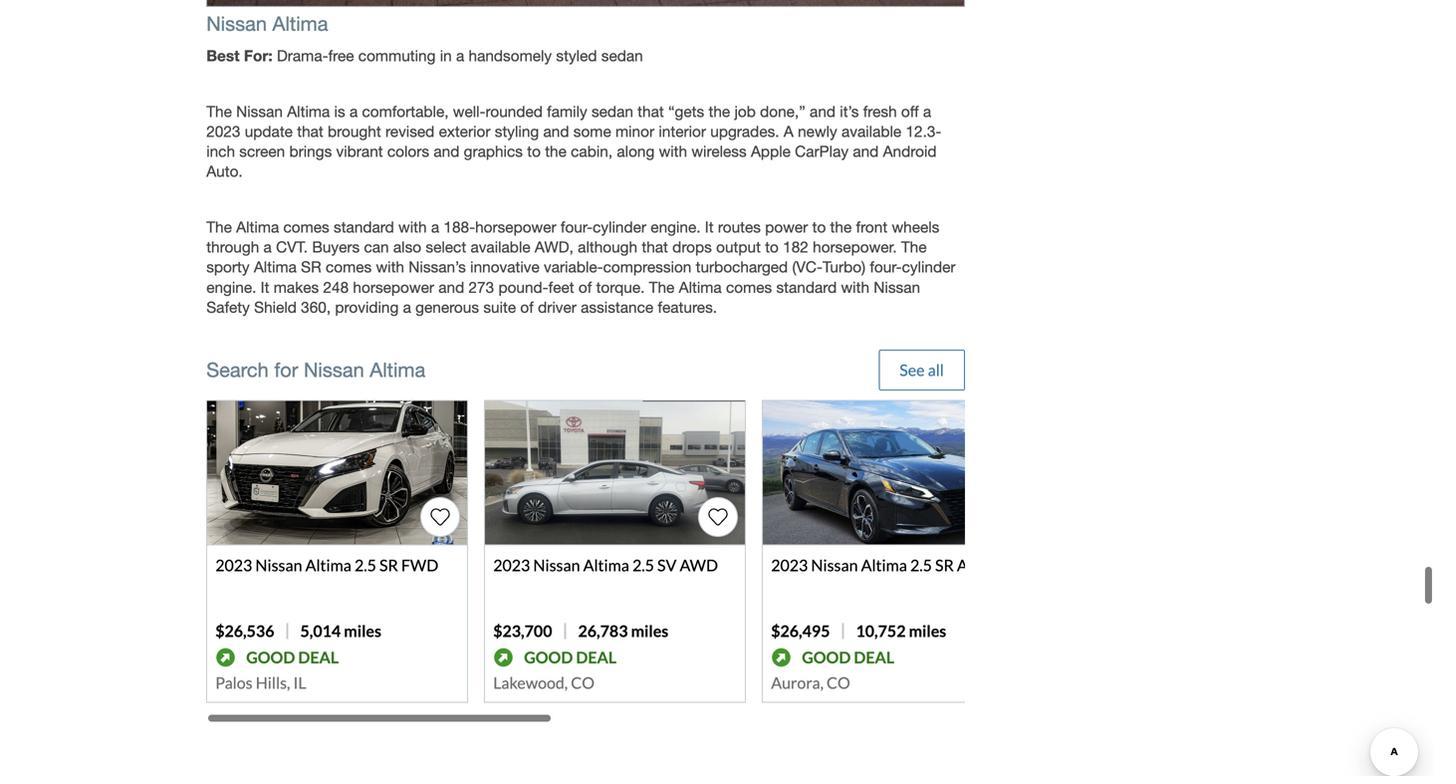 Task type: vqa. For each thing, say whether or not it's contained in the screenshot.
assistance
yes



Task type: describe. For each thing, give the bounding box(es) containing it.
turbocharged
[[696, 258, 788, 276]]

with inside the nissan altima is a comfortable, well-rounded family sedan that "gets the job done," and it's fresh off a 2023 update that brought revised exterior styling and some minor interior upgrades. a newly available 12.3- inch screen brings vibrant colors and graphics to the cabin, along with wireless apple carplay and android auto.
[[659, 142, 688, 160]]

a inside best for: drama-free commuting in a handsomely styled sedan
[[456, 47, 464, 65]]

compression
[[603, 258, 692, 276]]

available inside the altima comes standard with a 188-horsepower four-cylinder engine. it routes power to the front wheels through a cvt. buyers can also select available awd, although that drops output to 182 horsepower. the sporty altima sr comes with nissan's innovative variable-compression turbocharged (vc-turbo) four-cylinder engine. it makes 248 horsepower and 273 pound-feet of torque. the altima comes standard with nissan safety shield 360, providing a generous suite of driver assistance features.
[[471, 238, 531, 256]]

commuting
[[358, 47, 436, 65]]

with down can
[[376, 258, 404, 276]]

$26,495
[[771, 621, 830, 640]]

safety
[[206, 298, 250, 316]]

features.
[[658, 298, 717, 316]]

brings
[[289, 142, 332, 160]]

to inside the nissan altima is a comfortable, well-rounded family sedan that "gets the job done," and it's fresh off a 2023 update that brought revised exterior styling and some minor interior upgrades. a newly available 12.3- inch screen brings vibrant colors and graphics to the cabin, along with wireless apple carplay and android auto.
[[527, 142, 541, 160]]

routes
[[718, 218, 761, 236]]

good for $26,495
[[802, 647, 851, 667]]

for:
[[244, 46, 273, 65]]

2 vertical spatial comes
[[726, 278, 772, 296]]

some
[[574, 123, 611, 140]]

palos
[[215, 673, 253, 692]]

suite
[[483, 298, 516, 316]]

lakewood, co
[[493, 673, 595, 692]]

2.5 for 10,752
[[911, 555, 932, 575]]

awd for 2023 nissan altima 2.5 sv awd
[[680, 555, 718, 575]]

altima down providing
[[370, 358, 426, 381]]

newly
[[798, 123, 838, 140]]

styling
[[495, 123, 539, 140]]

revised
[[386, 123, 435, 140]]

buyers
[[312, 238, 360, 256]]

$26,536
[[215, 621, 274, 640]]

5,014
[[300, 621, 341, 640]]

turbo)
[[823, 258, 866, 276]]

miles for 26,783 miles
[[631, 621, 669, 640]]

1 horizontal spatial it
[[705, 218, 714, 236]]

can
[[364, 238, 389, 256]]

vibrant
[[336, 142, 383, 160]]

good deal for 5,014
[[246, 647, 339, 667]]

altima up 10,752 at the right of page
[[861, 555, 907, 575]]

2.5 for 26,783
[[633, 555, 654, 575]]

power
[[765, 218, 808, 236]]

with up also
[[399, 218, 427, 236]]

0 horizontal spatial the
[[545, 142, 567, 160]]

that inside the altima comes standard with a 188-horsepower four-cylinder engine. it routes power to the front wheels through a cvt. buyers can also select available awd, although that drops output to 182 horsepower. the sporty altima sr comes with nissan's innovative variable-compression turbocharged (vc-turbo) four-cylinder engine. it makes 248 horsepower and 273 pound-feet of torque. the altima comes standard with nissan safety shield 360, providing a generous suite of driver assistance features.
[[642, 238, 668, 256]]

see
[[900, 360, 925, 380]]

0 vertical spatial engine.
[[651, 218, 701, 236]]

(vc-
[[792, 258, 823, 276]]

update
[[245, 123, 293, 140]]

search
[[206, 358, 269, 381]]

screen
[[239, 142, 285, 160]]

with down turbo)
[[841, 278, 870, 296]]

for
[[274, 358, 298, 381]]

pound-
[[499, 278, 549, 296]]

1 horizontal spatial the
[[709, 103, 730, 121]]

aurora,
[[771, 673, 824, 692]]

comfortable,
[[362, 103, 449, 121]]

upgrades.
[[711, 123, 780, 140]]

aurora, co
[[771, 673, 851, 692]]

0 horizontal spatial engine.
[[206, 278, 256, 296]]

is
[[334, 103, 345, 121]]

providing
[[335, 298, 399, 316]]

awd,
[[535, 238, 574, 256]]

2.5 for 5,014
[[355, 555, 376, 575]]

best
[[206, 46, 240, 65]]

it's
[[840, 103, 859, 121]]

job
[[735, 103, 756, 121]]

altima up through
[[236, 218, 279, 236]]

apple
[[751, 142, 791, 160]]

co for lakewood, co
[[571, 673, 595, 692]]

also
[[393, 238, 422, 256]]

brought
[[328, 123, 381, 140]]

nissan altima
[[206, 12, 328, 35]]

2023 nissan altima 2.5 sv awd
[[493, 555, 718, 575]]

0 horizontal spatial standard
[[334, 218, 394, 236]]

family
[[547, 103, 587, 121]]

and down family
[[543, 123, 569, 140]]

graphics
[[464, 142, 523, 160]]

26,783 miles
[[578, 621, 669, 640]]

the nissan altima is a comfortable, well-rounded family sedan that "gets the job done," and it's fresh off a 2023 update that brought revised exterior styling and some minor interior upgrades. a newly available 12.3- inch screen brings vibrant colors and graphics to the cabin, along with wireless apple carplay and android auto.
[[206, 103, 942, 180]]

miles for 5,014 miles
[[344, 621, 382, 640]]

minor
[[616, 123, 655, 140]]

see all link
[[879, 350, 965, 390]]

$23,700
[[493, 621, 552, 640]]

wheels
[[892, 218, 940, 236]]

exterior
[[439, 123, 491, 140]]

sr inside the altima comes standard with a 188-horsepower four-cylinder engine. it routes power to the front wheels through a cvt. buyers can also select available awd, although that drops output to 182 horsepower. the sporty altima sr comes with nissan's innovative variable-compression turbocharged (vc-turbo) four-cylinder engine. it makes 248 horsepower and 273 pound-feet of torque. the altima comes standard with nissan safety shield 360, providing a generous suite of driver assistance features.
[[301, 258, 322, 276]]

deal for aurora, co
[[854, 647, 895, 667]]

sr for 2023 nissan altima 2.5 sr awd
[[935, 555, 954, 575]]

248
[[323, 278, 349, 296]]

1 vertical spatial that
[[297, 123, 324, 140]]

in
[[440, 47, 452, 65]]

nissan up $26,536
[[255, 555, 302, 575]]

2024 nissan altima image
[[206, 0, 965, 7]]

altima up drama-
[[272, 12, 328, 35]]

wireless
[[692, 142, 747, 160]]

the up through
[[206, 218, 232, 236]]

nissan up '$26,495'
[[811, 555, 858, 575]]

auto.
[[206, 162, 243, 180]]

android
[[883, 142, 937, 160]]

and down exterior
[[434, 142, 460, 160]]

search for nissan altima
[[206, 358, 426, 381]]

deal for palos hills, il
[[298, 647, 339, 667]]

360,
[[301, 298, 331, 316]]

rounded
[[486, 103, 543, 121]]

0 vertical spatial comes
[[283, 218, 329, 236]]

10,752 miles
[[856, 621, 947, 640]]

hills,
[[256, 673, 290, 692]]

182
[[783, 238, 809, 256]]

output
[[716, 238, 761, 256]]

driver
[[538, 298, 577, 316]]

altima up 5,014 in the bottom of the page
[[305, 555, 352, 575]]

2023 nissan altima 2.5 sv awd image
[[485, 401, 745, 544]]

sedan for for:
[[601, 47, 643, 65]]

lakewood,
[[493, 673, 568, 692]]

nissan inside the nissan altima is a comfortable, well-rounded family sedan that "gets the job done," and it's fresh off a 2023 update that brought revised exterior styling and some minor interior upgrades. a newly available 12.3- inch screen brings vibrant colors and graphics to the cabin, along with wireless apple carplay and android auto.
[[236, 103, 283, 121]]

1 vertical spatial standard
[[777, 278, 837, 296]]

well-
[[453, 103, 486, 121]]

drops
[[673, 238, 712, 256]]

2023 nissan altima 2.5 sr awd
[[771, 555, 996, 575]]

inch
[[206, 142, 235, 160]]



Task type: locate. For each thing, give the bounding box(es) containing it.
1 horizontal spatial good
[[524, 647, 573, 667]]

0 vertical spatial available
[[842, 123, 902, 140]]

1 awd from the left
[[680, 555, 718, 575]]

comes up 248
[[326, 258, 372, 276]]

good up aurora, co
[[802, 647, 851, 667]]

cabin,
[[571, 142, 613, 160]]

sedan up some
[[592, 103, 634, 121]]

good for $26,536
[[246, 647, 295, 667]]

to
[[527, 142, 541, 160], [813, 218, 826, 236], [765, 238, 779, 256]]

nissan inside the altima comes standard with a 188-horsepower four-cylinder engine. it routes power to the front wheels through a cvt. buyers can also select available awd, although that drops output to 182 horsepower. the sporty altima sr comes with nissan's innovative variable-compression turbocharged (vc-turbo) four-cylinder engine. it makes 248 horsepower and 273 pound-feet of torque. the altima comes standard with nissan safety shield 360, providing a generous suite of driver assistance features.
[[874, 278, 921, 296]]

3 good from the left
[[802, 647, 851, 667]]

2023 nissan altima 2.5 sr fwd
[[215, 555, 439, 575]]

makes
[[274, 278, 319, 296]]

to left "182"
[[765, 238, 779, 256]]

awd for 2023 nissan altima 2.5 sr awd
[[957, 555, 996, 575]]

2 deal from the left
[[576, 647, 617, 667]]

0 horizontal spatial horsepower
[[353, 278, 434, 296]]

0 vertical spatial of
[[579, 278, 592, 296]]

and
[[810, 103, 836, 121], [543, 123, 569, 140], [434, 142, 460, 160], [853, 142, 879, 160], [439, 278, 464, 296]]

co for aurora, co
[[827, 673, 851, 692]]

the up inch
[[206, 103, 232, 121]]

torque.
[[596, 278, 645, 296]]

3 deal from the left
[[854, 647, 895, 667]]

1 co from the left
[[571, 673, 595, 692]]

horsepower up innovative
[[475, 218, 557, 236]]

0 horizontal spatial good deal
[[246, 647, 339, 667]]

2.5
[[355, 555, 376, 575], [633, 555, 654, 575], [911, 555, 932, 575]]

1 horizontal spatial deal
[[576, 647, 617, 667]]

3 miles from the left
[[909, 621, 947, 640]]

along
[[617, 142, 655, 160]]

the inside the altima comes standard with a 188-horsepower four-cylinder engine. it routes power to the front wheels through a cvt. buyers can also select available awd, although that drops output to 182 horsepower. the sporty altima sr comes with nissan's innovative variable-compression turbocharged (vc-turbo) four-cylinder engine. it makes 248 horsepower and 273 pound-feet of torque. the altima comes standard with nissan safety shield 360, providing a generous suite of driver assistance features.
[[830, 218, 852, 236]]

"gets
[[668, 103, 705, 121]]

0 vertical spatial cylinder
[[593, 218, 647, 236]]

1 vertical spatial four-
[[870, 258, 902, 276]]

it up drops
[[705, 218, 714, 236]]

good for $23,700
[[524, 647, 573, 667]]

0 vertical spatial horsepower
[[475, 218, 557, 236]]

sr up 10,752 miles
[[935, 555, 954, 575]]

deal down 26,783
[[576, 647, 617, 667]]

deal for lakewood, co
[[576, 647, 617, 667]]

1 horizontal spatial 2.5
[[633, 555, 654, 575]]

0 horizontal spatial it
[[261, 278, 270, 296]]

good up the lakewood, co at the left bottom of page
[[524, 647, 573, 667]]

5,014 miles
[[300, 621, 382, 640]]

sr
[[301, 258, 322, 276], [380, 555, 398, 575], [935, 555, 954, 575]]

3 2.5 from the left
[[911, 555, 932, 575]]

innovative
[[470, 258, 540, 276]]

2 horizontal spatial the
[[830, 218, 852, 236]]

2.5 left sv
[[633, 555, 654, 575]]

1 good from the left
[[246, 647, 295, 667]]

2023 inside the nissan altima is a comfortable, well-rounded family sedan that "gets the job done," and it's fresh off a 2023 update that brought revised exterior styling and some minor interior upgrades. a newly available 12.3- inch screen brings vibrant colors and graphics to the cabin, along with wireless apple carplay and android auto.
[[206, 123, 241, 140]]

2 horizontal spatial good deal
[[802, 647, 895, 667]]

1 horizontal spatial horsepower
[[475, 218, 557, 236]]

and inside the altima comes standard with a 188-horsepower four-cylinder engine. it routes power to the front wheels through a cvt. buyers can also select available awd, although that drops output to 182 horsepower. the sporty altima sr comes with nissan's innovative variable-compression turbocharged (vc-turbo) four-cylinder engine. it makes 248 horsepower and 273 pound-feet of torque. the altima comes standard with nissan safety shield 360, providing a generous suite of driver assistance features.
[[439, 278, 464, 296]]

0 horizontal spatial miles
[[344, 621, 382, 640]]

1 horizontal spatial available
[[842, 123, 902, 140]]

2 miles from the left
[[631, 621, 669, 640]]

comes
[[283, 218, 329, 236], [326, 258, 372, 276], [726, 278, 772, 296]]

a
[[784, 123, 794, 140]]

miles right 26,783
[[631, 621, 669, 640]]

2023 for 2023 nissan altima 2.5 sr awd
[[771, 555, 808, 575]]

see all
[[900, 360, 944, 380]]

sr up the makes
[[301, 258, 322, 276]]

cylinder up although
[[593, 218, 647, 236]]

it
[[705, 218, 714, 236], [261, 278, 270, 296]]

2 awd from the left
[[957, 555, 996, 575]]

that up minor
[[638, 103, 664, 121]]

the left cabin,
[[545, 142, 567, 160]]

the down wheels on the right top of page
[[901, 238, 927, 256]]

handsomely
[[469, 47, 552, 65]]

2 horizontal spatial deal
[[854, 647, 895, 667]]

nissan down horsepower.
[[874, 278, 921, 296]]

shield
[[254, 298, 297, 316]]

generous
[[416, 298, 479, 316]]

2023 for 2023 nissan altima 2.5 sv awd
[[493, 555, 530, 575]]

interior
[[659, 123, 706, 140]]

nissan up $23,700
[[533, 555, 580, 575]]

fresh
[[863, 103, 897, 121]]

1 good deal from the left
[[246, 647, 339, 667]]

1 horizontal spatial co
[[827, 673, 851, 692]]

0 horizontal spatial good
[[246, 647, 295, 667]]

0 horizontal spatial 2.5
[[355, 555, 376, 575]]

1 vertical spatial it
[[261, 278, 270, 296]]

four-
[[561, 218, 593, 236], [870, 258, 902, 276]]

nissan's
[[409, 258, 466, 276]]

3 good deal from the left
[[802, 647, 895, 667]]

0 horizontal spatial awd
[[680, 555, 718, 575]]

a up the select
[[431, 218, 439, 236]]

best for: drama-free commuting in a handsomely styled sedan
[[206, 46, 643, 65]]

sr left fwd
[[380, 555, 398, 575]]

0 vertical spatial sedan
[[601, 47, 643, 65]]

2 horizontal spatial sr
[[935, 555, 954, 575]]

sedan inside best for: drama-free commuting in a handsomely styled sedan
[[601, 47, 643, 65]]

0 horizontal spatial co
[[571, 673, 595, 692]]

of down pound-
[[520, 298, 534, 316]]

0 vertical spatial four-
[[561, 218, 593, 236]]

available down fresh
[[842, 123, 902, 140]]

miles
[[344, 621, 382, 640], [631, 621, 669, 640], [909, 621, 947, 640]]

good up hills,
[[246, 647, 295, 667]]

engine. up drops
[[651, 218, 701, 236]]

feet
[[549, 278, 574, 296]]

horsepower.
[[813, 238, 897, 256]]

miles for 10,752 miles
[[909, 621, 947, 640]]

a right is
[[350, 103, 358, 121]]

1 vertical spatial the
[[545, 142, 567, 160]]

cvt.
[[276, 238, 308, 256]]

engine. up safety
[[206, 278, 256, 296]]

1 horizontal spatial standard
[[777, 278, 837, 296]]

altima up features.
[[679, 278, 722, 296]]

1 vertical spatial to
[[813, 218, 826, 236]]

sedan for nissan
[[592, 103, 634, 121]]

1 horizontal spatial engine.
[[651, 218, 701, 236]]

carplay
[[795, 142, 849, 160]]

and down fresh
[[853, 142, 879, 160]]

1 horizontal spatial sr
[[380, 555, 398, 575]]

good deal for 10,752
[[802, 647, 895, 667]]

off
[[902, 103, 919, 121]]

2023 up inch
[[206, 123, 241, 140]]

of
[[579, 278, 592, 296], [520, 298, 534, 316]]

0 horizontal spatial of
[[520, 298, 534, 316]]

0 vertical spatial the
[[709, 103, 730, 121]]

a right the in at the top of page
[[456, 47, 464, 65]]

sr for 2023 nissan altima 2.5 sr fwd
[[380, 555, 398, 575]]

2 horizontal spatial to
[[813, 218, 826, 236]]

1 vertical spatial sedan
[[592, 103, 634, 121]]

available inside the nissan altima is a comfortable, well-rounded family sedan that "gets the job done," and it's fresh off a 2023 update that brought revised exterior styling and some minor interior upgrades. a newly available 12.3- inch screen brings vibrant colors and graphics to the cabin, along with wireless apple carplay and android auto.
[[842, 123, 902, 140]]

colors
[[387, 142, 429, 160]]

a right providing
[[403, 298, 411, 316]]

assistance
[[581, 298, 654, 316]]

to down styling
[[527, 142, 541, 160]]

2023 up '$26,495'
[[771, 555, 808, 575]]

1 vertical spatial of
[[520, 298, 534, 316]]

2.5 left fwd
[[355, 555, 376, 575]]

0 vertical spatial that
[[638, 103, 664, 121]]

altima inside the nissan altima is a comfortable, well-rounded family sedan that "gets the job done," and it's fresh off a 2023 update that brought revised exterior styling and some minor interior upgrades. a newly available 12.3- inch screen brings vibrant colors and graphics to the cabin, along with wireless apple carplay and android auto.
[[287, 103, 330, 121]]

1 horizontal spatial good deal
[[524, 647, 617, 667]]

sedan
[[601, 47, 643, 65], [592, 103, 634, 121]]

2 horizontal spatial 2.5
[[911, 555, 932, 575]]

2023 for 2023 nissan altima 2.5 sr fwd
[[215, 555, 252, 575]]

the
[[709, 103, 730, 121], [545, 142, 567, 160], [830, 218, 852, 236]]

free
[[328, 47, 354, 65]]

1 horizontal spatial of
[[579, 278, 592, 296]]

2023 up $26,536
[[215, 555, 252, 575]]

1 vertical spatial available
[[471, 238, 531, 256]]

0 horizontal spatial sr
[[301, 258, 322, 276]]

10,752
[[856, 621, 906, 640]]

2 good from the left
[[524, 647, 573, 667]]

sedan inside the nissan altima is a comfortable, well-rounded family sedan that "gets the job done," and it's fresh off a 2023 update that brought revised exterior styling and some minor interior upgrades. a newly available 12.3- inch screen brings vibrant colors and graphics to the cabin, along with wireless apple carplay and android auto.
[[592, 103, 634, 121]]

co
[[571, 673, 595, 692], [827, 673, 851, 692]]

co right aurora, at the bottom
[[827, 673, 851, 692]]

1 vertical spatial cylinder
[[902, 258, 956, 276]]

good deal up the lakewood, co at the left bottom of page
[[524, 647, 617, 667]]

altima left is
[[287, 103, 330, 121]]

0 horizontal spatial available
[[471, 238, 531, 256]]

1 horizontal spatial four-
[[870, 258, 902, 276]]

palos hills, il
[[215, 673, 307, 692]]

2023 nissan altima 2.5 sr awd image
[[763, 401, 1023, 544]]

that
[[638, 103, 664, 121], [297, 123, 324, 140], [642, 238, 668, 256]]

it up the shield
[[261, 278, 270, 296]]

sporty
[[206, 258, 250, 276]]

nissan up the update
[[236, 103, 283, 121]]

deal
[[298, 647, 339, 667], [576, 647, 617, 667], [854, 647, 895, 667]]

of down variable-
[[579, 278, 592, 296]]

2 horizontal spatial good
[[802, 647, 851, 667]]

with down interior
[[659, 142, 688, 160]]

fwd
[[401, 555, 439, 575]]

that up brings
[[297, 123, 324, 140]]

il
[[293, 673, 307, 692]]

2 good deal from the left
[[524, 647, 617, 667]]

0 horizontal spatial deal
[[298, 647, 339, 667]]

select
[[426, 238, 466, 256]]

miles right 10,752 at the right of page
[[909, 621, 947, 640]]

available
[[842, 123, 902, 140], [471, 238, 531, 256]]

2 vertical spatial to
[[765, 238, 779, 256]]

comes down turbocharged
[[726, 278, 772, 296]]

and up newly
[[810, 103, 836, 121]]

cylinder down wheels on the right top of page
[[902, 258, 956, 276]]

horsepower up providing
[[353, 278, 434, 296]]

nissan right for
[[304, 358, 364, 381]]

done,"
[[760, 103, 806, 121]]

the down compression
[[649, 278, 675, 296]]

1 horizontal spatial awd
[[957, 555, 996, 575]]

2023 up $23,700
[[493, 555, 530, 575]]

0 vertical spatial to
[[527, 142, 541, 160]]

1 vertical spatial horsepower
[[353, 278, 434, 296]]

deal down 5,014 in the bottom of the page
[[298, 647, 339, 667]]

0 horizontal spatial to
[[527, 142, 541, 160]]

co right lakewood,
[[571, 673, 595, 692]]

2023
[[206, 123, 241, 140], [215, 555, 252, 575], [493, 555, 530, 575], [771, 555, 808, 575]]

altima left sv
[[583, 555, 630, 575]]

1 miles from the left
[[344, 621, 382, 640]]

1 deal from the left
[[298, 647, 339, 667]]

comes up cvt.
[[283, 218, 329, 236]]

drama-
[[277, 47, 328, 65]]

miles right 5,014 in the bottom of the page
[[344, 621, 382, 640]]

1 horizontal spatial miles
[[631, 621, 669, 640]]

2 vertical spatial the
[[830, 218, 852, 236]]

sv
[[658, 555, 677, 575]]

2 vertical spatial that
[[642, 238, 668, 256]]

nissan up best
[[206, 12, 267, 35]]

altima down cvt.
[[254, 258, 297, 276]]

four- up awd,
[[561, 218, 593, 236]]

0 vertical spatial standard
[[334, 218, 394, 236]]

four- down horsepower.
[[870, 258, 902, 276]]

awd
[[680, 555, 718, 575], [957, 555, 996, 575]]

1 2.5 from the left
[[355, 555, 376, 575]]

the left job in the top right of the page
[[709, 103, 730, 121]]

good deal up il
[[246, 647, 339, 667]]

standard down (vc-
[[777, 278, 837, 296]]

2 co from the left
[[827, 673, 851, 692]]

1 horizontal spatial to
[[765, 238, 779, 256]]

and up generous
[[439, 278, 464, 296]]

that up compression
[[642, 238, 668, 256]]

good deal down 10,752 at the right of page
[[802, 647, 895, 667]]

good deal for 26,783
[[524, 647, 617, 667]]

variable-
[[544, 258, 603, 276]]

deal down 10,752 at the right of page
[[854, 647, 895, 667]]

2023 nissan altima 2.5 sr fwd image
[[207, 401, 467, 544]]

the inside the nissan altima is a comfortable, well-rounded family sedan that "gets the job done," and it's fresh off a 2023 update that brought revised exterior styling and some minor interior upgrades. a newly available 12.3- inch screen brings vibrant colors and graphics to the cabin, along with wireless apple carplay and android auto.
[[206, 103, 232, 121]]

0 vertical spatial it
[[705, 218, 714, 236]]

2.5 up 10,752 miles
[[911, 555, 932, 575]]

the altima comes standard with a 188-horsepower four-cylinder engine. it routes power to the front wheels through a cvt. buyers can also select available awd, although that drops output to 182 horsepower. the sporty altima sr comes with nissan's innovative variable-compression turbocharged (vc-turbo) four-cylinder engine. it makes 248 horsepower and 273 pound-feet of torque. the altima comes standard with nissan safety shield 360, providing a generous suite of driver assistance features.
[[206, 218, 956, 316]]

the
[[206, 103, 232, 121], [206, 218, 232, 236], [901, 238, 927, 256], [649, 278, 675, 296]]

the up horsepower.
[[830, 218, 852, 236]]

with
[[659, 142, 688, 160], [399, 218, 427, 236], [376, 258, 404, 276], [841, 278, 870, 296]]

1 vertical spatial comes
[[326, 258, 372, 276]]

12.3-
[[906, 123, 942, 140]]

a left cvt.
[[264, 238, 272, 256]]

good
[[246, 647, 295, 667], [524, 647, 573, 667], [802, 647, 851, 667]]

1 horizontal spatial cylinder
[[902, 258, 956, 276]]

through
[[206, 238, 259, 256]]

available up innovative
[[471, 238, 531, 256]]

2 2.5 from the left
[[633, 555, 654, 575]]

2 horizontal spatial miles
[[909, 621, 947, 640]]

nissan
[[206, 12, 267, 35], [236, 103, 283, 121], [874, 278, 921, 296], [304, 358, 364, 381], [255, 555, 302, 575], [533, 555, 580, 575], [811, 555, 858, 575]]

to right power
[[813, 218, 826, 236]]

sedan right styled
[[601, 47, 643, 65]]

front
[[856, 218, 888, 236]]

standard up can
[[334, 218, 394, 236]]

26,783
[[578, 621, 628, 640]]

0 horizontal spatial cylinder
[[593, 218, 647, 236]]

0 horizontal spatial four-
[[561, 218, 593, 236]]

1 vertical spatial engine.
[[206, 278, 256, 296]]

a right off
[[923, 103, 932, 121]]

styled
[[556, 47, 597, 65]]



